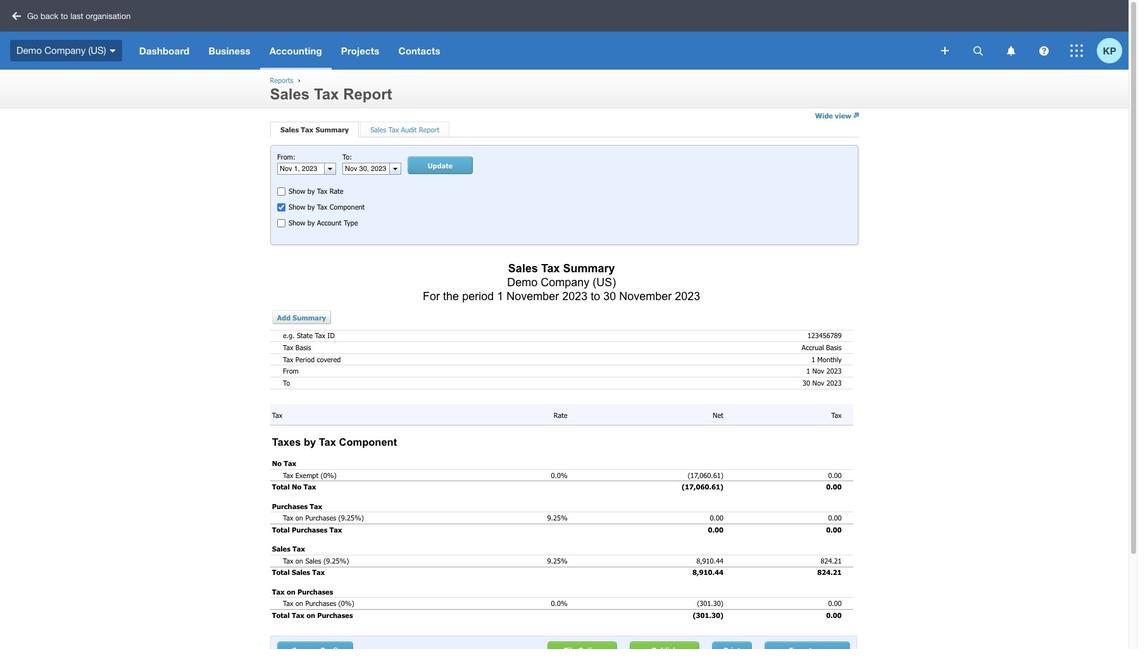 Task type: vqa. For each thing, say whether or not it's contained in the screenshot.
nov
yes



Task type: locate. For each thing, give the bounding box(es) containing it.
824.21
[[821, 557, 842, 565], [818, 568, 842, 577]]

0 vertical spatial component
[[330, 203, 365, 211]]

0 vertical spatial 1
[[497, 290, 504, 303]]

2 0.0% from the top
[[551, 599, 568, 608]]

sales tax summary demo company (us) for the period 1 november 2023 to 30 november 2023
[[423, 262, 701, 303]]

total down sales tax
[[272, 568, 290, 577]]

4 total from the top
[[272, 611, 290, 619]]

summary
[[316, 126, 349, 134], [563, 262, 615, 275], [293, 314, 326, 322]]

0.00
[[829, 471, 842, 479], [827, 483, 842, 491], [710, 514, 724, 522], [829, 514, 842, 522], [708, 526, 724, 534], [827, 526, 842, 534], [829, 599, 842, 608], [827, 611, 842, 619]]

0 horizontal spatial 1
[[497, 290, 504, 303]]

total for total tax on purchases
[[272, 611, 290, 619]]

2 horizontal spatial 1
[[812, 355, 816, 363]]

sales tax summary link
[[281, 126, 349, 134]]

banner
[[0, 0, 1129, 70]]

(17,060.61) for tax exempt (0%)
[[688, 471, 724, 479]]

0 vertical spatial (9.25%)
[[339, 514, 364, 522]]

svg image inside the go back to last organisation link
[[12, 12, 21, 20]]

summary inside add                          summary link
[[293, 314, 326, 322]]

nov down the 1 nov 2023
[[813, 379, 825, 387]]

2 9.25% from the top
[[548, 557, 568, 565]]

total down "no tax"
[[272, 483, 290, 491]]

from:
[[277, 153, 296, 161]]

sales tax summary
[[281, 126, 349, 134]]

nov
[[813, 367, 825, 375], [813, 379, 825, 387]]

0 vertical spatial summary
[[316, 126, 349, 134]]

1 vertical spatial 9.25%
[[548, 557, 568, 565]]

by up "show by tax component"
[[308, 187, 315, 195]]

show
[[289, 187, 306, 195], [289, 203, 306, 211], [289, 219, 306, 227]]

purchases
[[272, 502, 308, 510], [306, 514, 336, 522], [292, 526, 328, 534], [298, 588, 333, 596], [306, 599, 336, 608], [317, 611, 353, 619]]

(9.25%) up total purchases tax
[[339, 514, 364, 522]]

2 vertical spatial show
[[289, 219, 306, 227]]

purchases down tax on purchases (9.25%)
[[292, 526, 328, 534]]

30 nov 2023
[[803, 379, 842, 387]]

2 november from the left
[[620, 290, 672, 303]]

1 right period
[[497, 290, 504, 303]]

0 horizontal spatial svg image
[[12, 12, 21, 20]]

on up total sales tax
[[296, 557, 303, 565]]

1 horizontal spatial november
[[620, 290, 672, 303]]

component for show by tax component
[[330, 203, 365, 211]]

1 vertical spatial nov
[[813, 379, 825, 387]]

(0%) right exempt
[[321, 471, 337, 479]]

sales tax audit report link
[[371, 126, 440, 134]]

1 horizontal spatial (us)
[[593, 276, 616, 289]]

1 vertical spatial 824.21
[[818, 568, 842, 577]]

(9.25%)
[[339, 514, 364, 522], [324, 557, 349, 565]]

demo company (us) button
[[0, 32, 130, 70]]

by left account
[[308, 219, 315, 227]]

2023
[[563, 290, 588, 303], [675, 290, 701, 303], [827, 367, 842, 375], [827, 379, 842, 387]]

0 vertical spatial 8,910.44
[[697, 557, 724, 565]]

0 vertical spatial (17,060.61)
[[688, 471, 724, 479]]

svg image
[[1071, 44, 1084, 57], [974, 46, 983, 55], [1007, 46, 1016, 55], [942, 47, 949, 54], [109, 49, 116, 52]]

(17,060.61)
[[688, 471, 724, 479], [682, 483, 724, 491]]

go back to last organisation link
[[8, 6, 138, 26]]

0 horizontal spatial (us)
[[88, 45, 106, 56]]

0.0%
[[551, 471, 568, 479], [551, 599, 568, 608]]

svg image inside demo company (us) popup button
[[109, 49, 116, 52]]

1 vertical spatial show
[[289, 203, 306, 211]]

by down show by tax rate
[[308, 203, 315, 211]]

by for taxes by tax component
[[304, 436, 316, 448]]

2 vertical spatial summary
[[293, 314, 326, 322]]

contacts button
[[389, 32, 450, 70]]

show by tax rate
[[289, 187, 344, 195]]

0 vertical spatial rate
[[330, 187, 344, 195]]

tax inside sales tax summary demo company (us) for the period 1 november 2023 to 30 november 2023
[[541, 262, 560, 275]]

demo
[[16, 45, 42, 56], [507, 276, 538, 289]]

company
[[44, 45, 86, 56], [541, 276, 590, 289]]

1 vertical spatial 0.0%
[[551, 599, 568, 608]]

0 vertical spatial (301.30)
[[697, 599, 724, 608]]

on down 'purchases tax'
[[296, 514, 303, 522]]

basis for tax basis
[[296, 343, 311, 351]]

None text field
[[343, 163, 390, 174]]

summary inside sales tax summary demo company (us) for the period 1 november 2023 to 30 november 2023
[[563, 262, 615, 275]]

1
[[497, 290, 504, 303], [812, 355, 816, 363], [807, 367, 811, 375]]

1 horizontal spatial rate
[[554, 411, 568, 419]]

1 9.25% from the top
[[548, 514, 568, 522]]

30 inside sales tax summary demo company (us) for the period 1 november 2023 to 30 november 2023
[[604, 290, 616, 303]]

0 vertical spatial (0%)
[[321, 471, 337, 479]]

9.25%
[[548, 514, 568, 522], [548, 557, 568, 565]]

1 vertical spatial 30
[[803, 379, 811, 387]]

8,910.44
[[697, 557, 724, 565], [693, 568, 724, 577]]

0 horizontal spatial report
[[343, 86, 392, 103]]

purchases up total purchases tax
[[306, 514, 336, 522]]

1 horizontal spatial demo
[[507, 276, 538, 289]]

30
[[604, 290, 616, 303], [803, 379, 811, 387]]

0 horizontal spatial 30
[[604, 290, 616, 303]]

1 vertical spatial company
[[541, 276, 590, 289]]

kp
[[1104, 45, 1117, 56]]

show by tax component
[[289, 203, 365, 211]]

report down projects
[[343, 86, 392, 103]]

to inside the go back to last organisation link
[[61, 11, 68, 21]]

report right audit at the top of the page
[[419, 126, 440, 134]]

1 vertical spatial summary
[[563, 262, 615, 275]]

1 horizontal spatial 1
[[807, 367, 811, 375]]

sales
[[270, 86, 310, 103], [281, 126, 299, 134], [371, 126, 387, 134], [509, 262, 538, 275], [272, 545, 291, 553], [306, 557, 321, 565], [292, 568, 310, 577]]

taxes
[[272, 436, 301, 448]]

3 show from the top
[[289, 219, 306, 227]]

1 vertical spatial (us)
[[593, 276, 616, 289]]

sales inside the reports › sales tax report
[[270, 86, 310, 103]]

(0%)
[[321, 471, 337, 479], [339, 599, 355, 608]]

basis for accrual basis
[[827, 343, 842, 351]]

0 horizontal spatial demo
[[16, 45, 42, 56]]

show right show by account type checkbox
[[289, 219, 306, 227]]

2 vertical spatial 1
[[807, 367, 811, 375]]

0 horizontal spatial basis
[[296, 343, 311, 351]]

0 horizontal spatial november
[[507, 290, 559, 303]]

1 horizontal spatial to
[[591, 290, 601, 303]]

by for show by tax rate
[[308, 187, 315, 195]]

reports › sales tax report
[[270, 76, 392, 103]]

Show by Tax Rate checkbox
[[277, 188, 286, 196]]

0 horizontal spatial (0%)
[[321, 471, 337, 479]]

business
[[209, 45, 251, 56]]

basis
[[296, 343, 311, 351], [827, 343, 842, 351]]

type
[[344, 219, 358, 227]]

3 total from the top
[[272, 568, 290, 577]]

(9.25%) for tax on purchases (9.25%)
[[339, 514, 364, 522]]

0 vertical spatial to
[[61, 11, 68, 21]]

(0%) up total tax on purchases
[[339, 599, 355, 608]]

total
[[272, 483, 290, 491], [272, 526, 290, 534], [272, 568, 290, 577], [272, 611, 290, 619]]

2 total from the top
[[272, 526, 290, 534]]

0 vertical spatial 30
[[604, 290, 616, 303]]

Show by Account Type checkbox
[[277, 219, 286, 228]]

1 vertical spatial demo
[[507, 276, 538, 289]]

basis down state
[[296, 343, 311, 351]]

nov up 30 nov 2023
[[813, 367, 825, 375]]

2 show from the top
[[289, 203, 306, 211]]

1 for 1 monthly
[[812, 355, 816, 363]]

component
[[330, 203, 365, 211], [339, 436, 397, 448]]

1 horizontal spatial report
[[419, 126, 440, 134]]

2 basis from the left
[[827, 343, 842, 351]]

0.00 for total tax on purchases
[[827, 611, 842, 619]]

1 horizontal spatial svg image
[[1040, 46, 1049, 55]]

1 monthly
[[812, 355, 842, 363]]

november
[[507, 290, 559, 303], [620, 290, 672, 303]]

banner containing kp
[[0, 0, 1129, 70]]

accounting
[[270, 45, 322, 56]]

1 vertical spatial (301.30)
[[693, 611, 724, 619]]

audit
[[401, 126, 417, 134]]

update link
[[408, 156, 473, 174]]

id
[[328, 331, 335, 340]]

projects button
[[332, 32, 389, 70]]

0 horizontal spatial company
[[44, 45, 86, 56]]

0 vertical spatial nov
[[813, 367, 825, 375]]

svg image
[[12, 12, 21, 20], [1040, 46, 1049, 55]]

no down taxes
[[272, 459, 282, 467]]

total tax on purchases
[[272, 611, 353, 619]]

1 show from the top
[[289, 187, 306, 195]]

account
[[317, 219, 342, 227]]

1 total from the top
[[272, 483, 290, 491]]

824.21 for total sales tax
[[818, 568, 842, 577]]

0 vertical spatial svg image
[[12, 12, 21, 20]]

tax on purchases (0%)
[[283, 599, 355, 608]]

no down exempt
[[292, 483, 302, 491]]

from
[[283, 367, 299, 375]]

1 up 30 nov 2023
[[807, 367, 811, 375]]

1 vertical spatial 1
[[812, 355, 816, 363]]

0 vertical spatial 824.21
[[821, 557, 842, 565]]

purchases down total no tax
[[272, 502, 308, 510]]

2 nov from the top
[[813, 379, 825, 387]]

0 vertical spatial 9.25%
[[548, 514, 568, 522]]

0 vertical spatial no
[[272, 459, 282, 467]]

9.25% for 0.00
[[548, 514, 568, 522]]

on down tax on purchases
[[296, 599, 303, 608]]

1 vertical spatial component
[[339, 436, 397, 448]]

1 vertical spatial rate
[[554, 411, 568, 419]]

go back to last organisation
[[27, 11, 131, 21]]

1 vertical spatial (17,060.61)
[[682, 483, 724, 491]]

rate
[[330, 187, 344, 195], [554, 411, 568, 419]]

to
[[61, 11, 68, 21], [591, 290, 601, 303]]

taxes by tax component
[[272, 436, 397, 448]]

show right show by tax rate checkbox
[[289, 187, 306, 195]]

go
[[27, 11, 38, 21]]

(9.25%) for tax on sales (9.25%)
[[324, 557, 349, 565]]

0 vertical spatial (us)
[[88, 45, 106, 56]]

0 vertical spatial show
[[289, 187, 306, 195]]

to:
[[343, 153, 352, 161]]

0 vertical spatial demo
[[16, 45, 42, 56]]

report
[[343, 86, 392, 103], [419, 126, 440, 134]]

on down total sales tax
[[287, 588, 296, 596]]

no
[[272, 459, 282, 467], [292, 483, 302, 491]]

sales inside sales tax summary demo company (us) for the period 1 november 2023 to 30 november 2023
[[509, 262, 538, 275]]

1 vertical spatial to
[[591, 290, 601, 303]]

state
[[297, 331, 313, 340]]

add                          summary link
[[272, 311, 331, 325]]

show right show by tax component checkbox
[[289, 203, 306, 211]]

(9.25%) up total sales tax
[[324, 557, 349, 565]]

exempt
[[296, 471, 319, 479]]

1 0.0% from the top
[[551, 471, 568, 479]]

accounting button
[[260, 32, 332, 70]]

on for tax on purchases
[[287, 588, 296, 596]]

tax on purchases
[[272, 588, 333, 596]]

1 horizontal spatial company
[[541, 276, 590, 289]]

1 basis from the left
[[296, 343, 311, 351]]

total down tax on purchases
[[272, 611, 290, 619]]

tax basis
[[283, 343, 311, 351]]

sales tax
[[272, 545, 305, 553]]

1 vertical spatial no
[[292, 483, 302, 491]]

1 vertical spatial 8,910.44
[[693, 568, 724, 577]]

net
[[713, 411, 724, 419]]

0 vertical spatial report
[[343, 86, 392, 103]]

1 horizontal spatial basis
[[827, 343, 842, 351]]

0 horizontal spatial to
[[61, 11, 68, 21]]

tax
[[314, 86, 339, 103], [301, 126, 314, 134], [389, 126, 399, 134], [317, 187, 328, 195], [317, 203, 328, 211], [541, 262, 560, 275], [315, 331, 325, 340], [283, 343, 294, 351], [283, 355, 294, 363], [272, 411, 283, 419], [832, 411, 842, 419], [319, 436, 336, 448], [284, 459, 297, 467], [283, 471, 294, 479], [304, 483, 316, 491], [310, 502, 323, 510], [283, 514, 294, 522], [330, 526, 342, 534], [293, 545, 305, 553], [283, 557, 294, 565], [312, 568, 325, 577], [272, 588, 285, 596], [283, 599, 294, 608], [292, 611, 305, 619]]

basis up monthly
[[827, 343, 842, 351]]

total up sales tax
[[272, 526, 290, 534]]

1 nov 2023
[[807, 367, 842, 375]]

by
[[308, 187, 315, 195], [308, 203, 315, 211], [308, 219, 315, 227], [304, 436, 316, 448]]

0 vertical spatial company
[[44, 45, 86, 56]]

123456789
[[808, 331, 842, 340]]

dashboard
[[139, 45, 190, 56]]

None text field
[[278, 163, 324, 174]]

by right taxes
[[304, 436, 316, 448]]

purchases up total tax on purchases
[[306, 599, 336, 608]]

(us)
[[88, 45, 106, 56], [593, 276, 616, 289]]

e.g.
[[283, 331, 295, 340]]

(301.30) for purchases
[[693, 611, 724, 619]]

1 inside sales tax summary demo company (us) for the period 1 november 2023 to 30 november 2023
[[497, 290, 504, 303]]

on
[[296, 514, 303, 522], [296, 557, 303, 565], [287, 588, 296, 596], [296, 599, 303, 608], [307, 611, 315, 619]]

1 down accrual
[[812, 355, 816, 363]]

1 vertical spatial (9.25%)
[[324, 557, 349, 565]]

0 vertical spatial 0.0%
[[551, 471, 568, 479]]

1 vertical spatial (0%)
[[339, 599, 355, 608]]

1 nov from the top
[[813, 367, 825, 375]]

1 horizontal spatial (0%)
[[339, 599, 355, 608]]



Task type: describe. For each thing, give the bounding box(es) containing it.
add
[[277, 314, 291, 322]]

company inside popup button
[[44, 45, 86, 56]]

purchases up tax on purchases (0%)
[[298, 588, 333, 596]]

0.0% for (301.30)
[[551, 599, 568, 608]]

accrual
[[802, 343, 824, 351]]

total for total purchases tax
[[272, 526, 290, 534]]

9.25% for 8,910.44
[[548, 557, 568, 565]]

0 horizontal spatial rate
[[330, 187, 344, 195]]

(301.30) for (0%)
[[697, 599, 724, 608]]

tax period covered
[[283, 355, 341, 363]]

824.21 for tax on sales (9.25%)
[[821, 557, 842, 565]]

0.0% for (17,060.61)
[[551, 471, 568, 479]]

(us) inside sales tax summary demo company (us) for the period 1 november 2023 to 30 november 2023
[[593, 276, 616, 289]]

›
[[298, 76, 301, 84]]

e.g. state tax id
[[283, 331, 335, 340]]

for
[[423, 290, 440, 303]]

0.00 for tax exempt (0%)
[[829, 471, 842, 479]]

show for show by tax rate
[[289, 187, 306, 195]]

period
[[462, 290, 494, 303]]

by for show by account type
[[308, 219, 315, 227]]

summary for sales tax summary
[[316, 126, 349, 134]]

on for tax on purchases (9.25%)
[[296, 514, 303, 522]]

update
[[428, 162, 453, 170]]

accrual basis
[[802, 343, 842, 351]]

total no tax
[[272, 483, 316, 491]]

0.00 for tax on purchases (0%)
[[829, 599, 842, 608]]

export options... image
[[840, 649, 845, 649]]

last
[[70, 11, 83, 21]]

reports link
[[270, 76, 294, 84]]

by for show by tax component
[[308, 203, 315, 211]]

no tax
[[272, 459, 297, 467]]

(us) inside popup button
[[88, 45, 106, 56]]

1 horizontal spatial no
[[292, 483, 302, 491]]

8,910.44 for total sales tax
[[693, 568, 724, 577]]

summary for sales tax summary demo company (us) for the period 1 november 2023 to 30 november 2023
[[563, 262, 615, 275]]

on for tax on purchases (0%)
[[296, 599, 303, 608]]

covered
[[317, 355, 341, 363]]

on down tax on purchases (0%)
[[307, 611, 315, 619]]

tax exempt (0%)
[[283, 471, 337, 479]]

1 november from the left
[[507, 290, 559, 303]]

kp button
[[1098, 32, 1129, 70]]

total for total sales tax
[[272, 568, 290, 577]]

component for taxes by tax component
[[339, 436, 397, 448]]

add                          summary
[[277, 314, 326, 322]]

purchases tax
[[272, 502, 323, 510]]

tax on sales (9.25%)
[[283, 557, 349, 565]]

0.00 for total no tax
[[827, 483, 842, 491]]

show by account type
[[289, 219, 358, 227]]

the
[[443, 290, 459, 303]]

business button
[[199, 32, 260, 70]]

1 vertical spatial report
[[419, 126, 440, 134]]

organisation
[[86, 11, 131, 21]]

purchases down tax on purchases (0%)
[[317, 611, 353, 619]]

0.00 for total purchases tax
[[827, 526, 842, 534]]

total purchases tax
[[272, 526, 342, 534]]

period
[[296, 355, 315, 363]]

demo inside sales tax summary demo company (us) for the period 1 november 2023 to 30 november 2023
[[507, 276, 538, 289]]

company inside sales tax summary demo company (us) for the period 1 november 2023 to 30 november 2023
[[541, 276, 590, 289]]

sales tax audit report
[[371, 126, 440, 134]]

demo company (us)
[[16, 45, 106, 56]]

back
[[40, 11, 59, 21]]

on for tax on sales (9.25%)
[[296, 557, 303, 565]]

demo inside popup button
[[16, 45, 42, 56]]

Show by Tax Component checkbox
[[277, 203, 286, 212]]

show for show by account type
[[289, 219, 306, 227]]

tax on purchases (9.25%)
[[283, 514, 364, 522]]

to inside sales tax summary demo company (us) for the period 1 november 2023 to 30 november 2023
[[591, 290, 601, 303]]

1 vertical spatial svg image
[[1040, 46, 1049, 55]]

total sales tax
[[272, 568, 325, 577]]

monthly
[[818, 355, 842, 363]]

contacts
[[399, 45, 441, 56]]

(17,060.61) for total no tax
[[682, 483, 724, 491]]

nov for 1
[[813, 367, 825, 375]]

8,910.44 for tax on sales (9.25%)
[[697, 557, 724, 565]]

1 horizontal spatial 30
[[803, 379, 811, 387]]

show for show by tax component
[[289, 203, 306, 211]]

nov for 30
[[813, 379, 825, 387]]

0 horizontal spatial no
[[272, 459, 282, 467]]

1 for 1 nov 2023
[[807, 367, 811, 375]]

dashboard link
[[130, 32, 199, 70]]

projects
[[341, 45, 380, 56]]

total for total no tax
[[272, 483, 290, 491]]

0.00 for tax on purchases (9.25%)
[[829, 514, 842, 522]]

to
[[283, 379, 290, 387]]

tax inside the reports › sales tax report
[[314, 86, 339, 103]]

reports
[[270, 76, 294, 84]]

report inside the reports › sales tax report
[[343, 86, 392, 103]]



